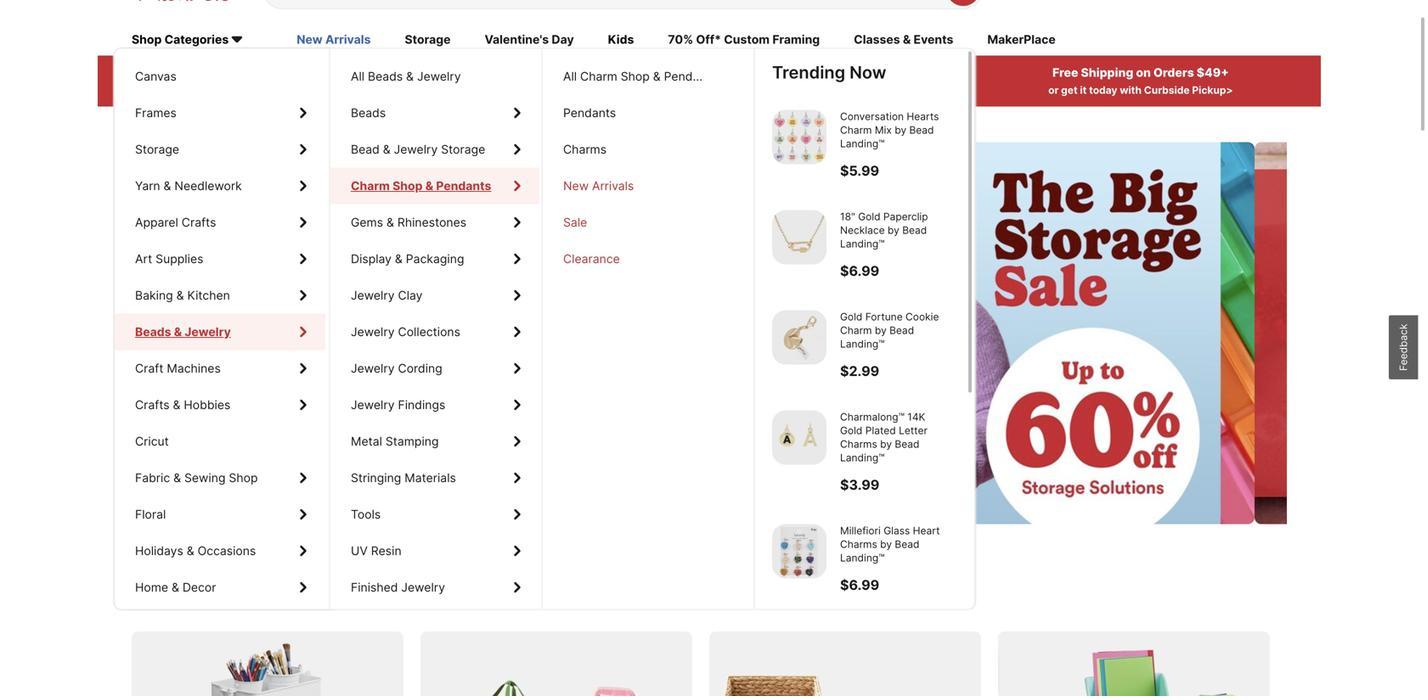 Task type: describe. For each thing, give the bounding box(es) containing it.
events
[[914, 32, 954, 47]]

0 horizontal spatial on
[[185, 584, 210, 609]]

trending now
[[773, 62, 887, 83]]

beads & jewelry for new arrivals
[[135, 325, 228, 340]]

pendants link
[[543, 95, 752, 131]]

bead for conversation hearts charm mix by bead landing™
[[910, 124, 934, 136]]

cording
[[398, 362, 443, 376]]

gold inside charmalong™ 14k gold plated letter charms by bead landing™
[[841, 425, 863, 437]]

art supplies link for kids
[[115, 241, 326, 278]]

or
[[1049, 84, 1059, 97]]

off*
[[696, 32, 722, 47]]

by for fortune
[[875, 325, 887, 337]]

yarn for valentine's day
[[135, 179, 160, 193]]

kitchen for new arrivals
[[187, 289, 230, 303]]

apparel crafts link for storage
[[115, 204, 326, 241]]

beads & jewelry for valentine's day
[[135, 325, 228, 340]]

0 vertical spatial storage
[[358, 321, 431, 347]]

craft machines link for valentine's day
[[115, 351, 326, 387]]

20%
[[186, 66, 212, 80]]

orders
[[1154, 66, 1195, 80]]

gold inside 18" gold paperclip necklace by bead landing™
[[859, 211, 881, 223]]

jewelry clay link
[[331, 278, 540, 314]]

creative
[[215, 584, 296, 609]]

pendants inside 'link'
[[563, 106, 616, 120]]

canvas link for shop categories
[[115, 58, 326, 95]]

crafts & hobbies link for kids
[[115, 387, 326, 424]]

beads inside all beads & jewelry link
[[368, 69, 403, 84]]

1 vertical spatial arrivals
[[592, 179, 634, 193]]

baking & kitchen for valentine's day
[[135, 289, 230, 303]]

up
[[136, 321, 160, 347]]

holidays for new arrivals
[[135, 544, 183, 559]]

you
[[603, 84, 622, 97]]

organize!
[[301, 257, 489, 309]]

$3.99
[[841, 477, 880, 494]]

display
[[351, 252, 392, 266]]

crafts & hobbies link for valentine's day
[[115, 387, 326, 424]]

makerplace link
[[988, 31, 1056, 50]]

shipping
[[1081, 66, 1134, 80]]

free shipping on orders $49+ or get it today with curbside pickup>
[[1049, 66, 1234, 97]]

every
[[415, 584, 472, 609]]

off
[[237, 321, 263, 347]]

holidays & occasions link for 70% off* custom framing
[[115, 533, 326, 570]]

cricut link for classes & events
[[115, 424, 326, 460]]

baking & kitchen link for kids
[[115, 278, 326, 314]]

canvas link for 70% off* custom framing
[[115, 58, 326, 95]]

baking for storage
[[135, 289, 173, 303]]

cricut for valentine's day
[[135, 435, 169, 449]]

apparel for classes & events
[[135, 215, 178, 230]]

shop categories
[[132, 32, 229, 47]]

apply>
[[837, 84, 873, 97]]

sale inside button
[[148, 381, 172, 396]]

charm shop & pendants
[[351, 179, 492, 193]]

classes & events
[[854, 32, 954, 47]]

70% off* custom framing
[[668, 32, 820, 47]]

frames for 70% off* custom framing
[[135, 106, 177, 120]]

storage link for valentine's day
[[115, 131, 326, 168]]

apparel crafts link for new arrivals
[[115, 204, 326, 241]]

storage link for new arrivals
[[115, 131, 326, 168]]

floral link for new arrivals
[[115, 497, 326, 533]]

valentine's
[[485, 32, 549, 47]]

holidays & occasions link for storage
[[115, 533, 326, 570]]

craft machines for 70% off* custom framing
[[135, 362, 221, 376]]

storage link for classes & events
[[115, 131, 326, 168]]

kitchen for 70% off* custom framing
[[187, 289, 230, 303]]

baking for 70% off* custom framing
[[135, 289, 173, 303]]

18" gold paperclip necklace by bead landing™
[[841, 211, 929, 250]]

kitchen for kids
[[187, 289, 230, 303]]

kids
[[608, 32, 634, 47]]

classes & events link
[[854, 31, 954, 50]]

earn
[[666, 66, 693, 80]]

yarn & needlework link for classes & events
[[115, 168, 326, 204]]

fabric for shop categories
[[135, 471, 170, 486]]

michaels™
[[670, 84, 721, 97]]

now for shop now
[[1283, 404, 1309, 420]]

tools link
[[331, 497, 540, 533]]

code
[[214, 84, 239, 97]]

jewelry cording link
[[331, 351, 540, 387]]

baking for new arrivals
[[135, 289, 173, 303]]

machines for valentine's day
[[167, 362, 221, 376]]

home for kids
[[135, 581, 168, 595]]

supplies.
[[436, 321, 522, 347]]

storage for classes & events
[[135, 142, 179, 157]]

landing™ for $2.99
[[841, 338, 885, 351]]

home & decor link for kids
[[115, 570, 326, 606]]

70% off* custom framing link
[[668, 31, 820, 50]]

yarn & needlework link for new arrivals
[[115, 168, 326, 204]]

bead down apply>
[[351, 142, 380, 157]]

metal
[[351, 435, 382, 449]]

baking & kitchen link for shop categories
[[115, 278, 326, 314]]

jewelry clay
[[351, 289, 423, 303]]

set.
[[214, 257, 291, 309]]

fabric & sewing shop for shop categories
[[135, 471, 258, 486]]

canvas link for classes & events
[[115, 58, 326, 95]]

holidays for kids
[[135, 544, 183, 559]]

yarn & needlework for new arrivals
[[135, 179, 242, 193]]

in
[[716, 66, 727, 80]]

sewing for kids
[[184, 471, 226, 486]]

charms link
[[543, 131, 752, 168]]

gold inside the gold fortune cookie charm by bead landing™
[[841, 311, 863, 323]]

mix
[[875, 124, 892, 136]]

& inside the earn 9% in rewards when you use your michaels™ credit card.³ details & apply>
[[828, 84, 835, 97]]

up to 40%
[[1231, 233, 1428, 332]]

gems & rhinestones link
[[331, 204, 540, 241]]

18"
[[841, 211, 856, 223]]

$5.99
[[841, 163, 880, 179]]

fabric & sewing shop for storage
[[135, 471, 258, 486]]

crafts & hobbies link for storage
[[115, 387, 326, 424]]

cricut for classes & events
[[135, 435, 169, 449]]

three water hyacinth baskets in white, brown and tan image
[[710, 633, 982, 697]]

fabric & sewing shop for valentine's day
[[135, 471, 258, 486]]

holidays & occasions for new arrivals
[[135, 544, 256, 559]]

home & decor for classes & events
[[135, 581, 216, 595]]

save on creative storage for every space.
[[132, 584, 543, 609]]

day
[[552, 32, 574, 47]]

plated
[[866, 425, 896, 437]]

1 vertical spatial to
[[165, 321, 185, 347]]

stamping
[[386, 435, 439, 449]]

credit
[[724, 84, 754, 97]]

custom
[[724, 32, 770, 47]]

baking & kitchen link for storage
[[115, 278, 326, 314]]

charmalong™
[[841, 411, 905, 424]]

earn 9% in rewards when you use your michaels™ credit card.³ details & apply>
[[574, 66, 873, 97]]

landing™ for $6.99
[[841, 238, 885, 250]]

kids link
[[608, 31, 634, 50]]

home for storage
[[135, 581, 168, 595]]

0 horizontal spatial arrivals
[[325, 32, 371, 47]]

fabric & sewing shop for classes & events
[[135, 471, 258, 486]]

free
[[1053, 66, 1079, 80]]

charm up when
[[581, 69, 618, 84]]

regular
[[254, 66, 300, 80]]

baking for valentine's day
[[135, 289, 173, 303]]

to inside up to 40%
[[1295, 233, 1335, 285]]

crafts & hobbies for classes & events
[[135, 398, 231, 413]]

trending
[[773, 62, 846, 83]]

holidays & occasions link for shop categories
[[115, 533, 326, 570]]

home & decor link for 70% off* custom framing
[[115, 570, 326, 606]]

baking & kitchen for kids
[[135, 289, 230, 303]]

tools
[[351, 508, 381, 522]]

1 horizontal spatial sale
[[563, 215, 588, 230]]

canvas link for new arrivals
[[115, 58, 326, 95]]

fabric & sewing shop link for valentine's day
[[115, 460, 326, 497]]

on inside free shipping on orders $49+ or get it today with curbside pickup>
[[1137, 66, 1152, 80]]

up
[[1231, 233, 1285, 285]]

uv resin
[[351, 544, 402, 559]]

canvas for storage
[[135, 69, 177, 84]]

machines for storage
[[167, 362, 221, 376]]

cricut for storage
[[135, 435, 169, 449]]

baking & kitchen for storage
[[135, 289, 230, 303]]

it inside free shipping on orders $49+ or get it today with curbside pickup>
[[1081, 84, 1087, 97]]

sale link
[[543, 204, 752, 241]]

canvas for 70% off* custom framing
[[135, 69, 177, 84]]

craft for classes & events
[[135, 362, 164, 376]]

2 vertical spatial pendants
[[436, 179, 492, 193]]

crafts & hobbies link for new arrivals
[[115, 387, 326, 424]]

materials
[[405, 471, 456, 486]]

decor for shop categories
[[183, 581, 216, 595]]

frames for kids
[[135, 106, 177, 120]]

ready.
[[75, 257, 204, 309]]

ready. set. organize!
[[75, 257, 489, 309]]

holidays & occasions for kids
[[135, 544, 256, 559]]

gems & rhinestones
[[351, 215, 467, 230]]

yarn & needlework link for shop categories
[[115, 168, 326, 204]]

home & decor for kids
[[135, 581, 216, 595]]

charm inside the gold fortune cookie charm by bead landing™
[[841, 325, 872, 337]]

white rolling cart with art supplies image
[[132, 633, 404, 697]]

apparel for valentine's day
[[135, 215, 178, 230]]

the
[[127, 381, 145, 396]]

beads & jewelry link for kids
[[115, 314, 326, 351]]

beads for storage
[[135, 325, 170, 340]]

charm shop & pendants link
[[331, 168, 540, 204]]

conversation
[[841, 110, 904, 123]]

all beads & jewelry link
[[331, 58, 540, 95]]

pickup>
[[1193, 84, 1234, 97]]

1 vertical spatial new arrivals
[[563, 179, 634, 193]]

cricut link for kids
[[115, 424, 326, 460]]

craft for kids
[[135, 362, 164, 376]]

apparel crafts for valentine's day
[[135, 215, 216, 230]]

price
[[302, 66, 333, 80]]

use
[[624, 84, 642, 97]]

all for all beads & jewelry
[[351, 69, 365, 84]]

$2.99
[[841, 363, 880, 380]]

70%
[[668, 32, 694, 47]]

0 horizontal spatial new arrivals link
[[297, 31, 371, 50]]

jewelry findings link
[[331, 387, 540, 424]]



Task type: vqa. For each thing, say whether or not it's contained in the screenshot.


Task type: locate. For each thing, give the bounding box(es) containing it.
gold up necklace
[[859, 211, 881, 223]]

pendants down bead & jewelry storage link
[[436, 179, 492, 193]]

1 vertical spatial new
[[563, 179, 589, 193]]

framing
[[773, 32, 820, 47]]

make it handmade an
[[1231, 344, 1428, 370]]

craft machines link for storage
[[115, 351, 326, 387]]

craft machines for storage
[[135, 362, 221, 376]]

charms
[[563, 142, 607, 157], [841, 438, 878, 451], [841, 539, 878, 551]]

2 horizontal spatial all
[[563, 69, 577, 84]]

by inside the gold fortune cookie charm by bead landing™
[[875, 325, 887, 337]]

art supplies link for valentine's day
[[115, 241, 326, 278]]

1 horizontal spatial to
[[1295, 233, 1335, 285]]

charms inside charmalong™ 14k gold plated letter charms by bead landing™
[[841, 438, 878, 451]]

apparel for new arrivals
[[135, 215, 178, 230]]

beads & jewelry link
[[115, 314, 326, 351], [115, 314, 326, 351], [115, 314, 326, 351], [115, 314, 326, 351], [115, 314, 326, 351], [115, 314, 326, 351], [115, 314, 326, 351], [115, 314, 326, 351]]

$6.99 down necklace
[[841, 263, 880, 280]]

on up the curbside on the top right
[[1137, 66, 1152, 80]]

all up apply>
[[351, 69, 365, 84]]

bead inside charmalong™ 14k gold plated letter charms by bead landing™
[[895, 438, 920, 451]]

craft machines link for classes & events
[[115, 351, 326, 387]]

1 vertical spatial on
[[185, 584, 210, 609]]

crafts & hobbies for storage
[[135, 398, 231, 413]]

1 vertical spatial new arrivals link
[[543, 168, 752, 204]]

by inside millefiori glass heart charms by bead landing­™
[[881, 539, 892, 551]]

landing™ inside conversation hearts charm mix by bead landing™
[[841, 138, 885, 150]]

holidays & occasions link for kids
[[115, 533, 326, 570]]

score up to 60% off essential storage supplies.
[[75, 321, 522, 347]]

item undefined image left '18"'
[[773, 210, 827, 265]]

occasions for classes & events
[[198, 544, 256, 559]]

1 horizontal spatial new arrivals link
[[543, 168, 752, 204]]

crafts & hobbies link for 70% off* custom framing
[[115, 387, 326, 424]]

0 vertical spatial sale
[[563, 215, 588, 230]]

baking & kitchen link
[[115, 278, 326, 314], [115, 278, 326, 314], [115, 278, 326, 314], [115, 278, 326, 314], [115, 278, 326, 314], [115, 278, 326, 314], [115, 278, 326, 314], [115, 278, 326, 314]]

space.
[[476, 584, 543, 609]]

1 vertical spatial it
[[1289, 344, 1303, 370]]

landing™ inside 18" gold paperclip necklace by bead landing™
[[841, 238, 885, 250]]

holidays for valentine's day
[[135, 544, 183, 559]]

beads & jewelry link for valentine's day
[[115, 314, 326, 351]]

3 item undefined image from the top
[[773, 311, 827, 365]]

2 horizontal spatial pendants
[[664, 69, 717, 84]]

on right save
[[185, 584, 210, 609]]

fabric & sewing shop
[[135, 471, 258, 486], [135, 471, 258, 486], [135, 471, 258, 486], [135, 471, 258, 486], [135, 471, 258, 486], [135, 471, 258, 486], [135, 471, 258, 486], [135, 471, 258, 486]]

all right the off
[[236, 66, 252, 80]]

storage link for kids
[[115, 131, 326, 168]]

0 horizontal spatial to
[[165, 321, 185, 347]]

all charm shop & pendants
[[563, 69, 717, 84]]

art supplies link for shop categories
[[115, 241, 326, 278]]

now up apply>
[[850, 62, 887, 83]]

machines for classes & events
[[167, 362, 221, 376]]

on
[[1137, 66, 1152, 80], [185, 584, 210, 609]]

crafts & hobbies link
[[115, 387, 326, 424], [115, 387, 326, 424], [115, 387, 326, 424], [115, 387, 326, 424], [115, 387, 326, 424], [115, 387, 326, 424], [115, 387, 326, 424], [115, 387, 326, 424]]

decor for valentine's day
[[183, 581, 216, 595]]

2 vertical spatial gold
[[841, 425, 863, 437]]

beads for new arrivals
[[135, 325, 170, 340]]

new up clearance
[[563, 179, 589, 193]]

metal stamping link
[[331, 424, 540, 460]]

paperclip
[[884, 211, 929, 223]]

with right the today at the right of the page
[[1120, 84, 1142, 97]]

finished jewelry
[[351, 581, 445, 595]]

decor for storage
[[183, 581, 216, 595]]

0 vertical spatial it
[[1081, 84, 1087, 97]]

hobbies for 70% off* custom framing
[[184, 398, 231, 413]]

bead down glass
[[895, 539, 920, 551]]

curbside
[[1145, 84, 1190, 97]]

frames link for shop categories
[[115, 95, 326, 131]]

landing™ inside charmalong™ 14k gold plated letter charms by bead landing™
[[841, 452, 885, 464]]

0 horizontal spatial all
[[236, 66, 252, 80]]

holidays for shop categories
[[135, 544, 183, 559]]

1 item undefined image from the top
[[773, 110, 827, 164]]

beads & jewelry link for shop categories
[[115, 314, 326, 351]]

charms down when
[[563, 142, 607, 157]]

landing™ down mix
[[841, 138, 885, 150]]

landing™ inside the gold fortune cookie charm by bead landing™
[[841, 338, 885, 351]]

sewing for 70% off* custom framing
[[184, 471, 226, 486]]

for
[[382, 584, 411, 609]]

all
[[236, 66, 252, 80], [351, 69, 365, 84], [563, 69, 577, 84]]

daily23us.
[[241, 84, 301, 97]]

20% off all regular price purchases with code daily23us. exclusions apply>
[[186, 66, 398, 97]]

beads for valentine's day
[[135, 325, 170, 340]]

60%
[[190, 321, 232, 347]]

apparel crafts link for shop categories
[[115, 204, 326, 241]]

yarn & needlework for kids
[[135, 179, 242, 193]]

bead & jewelry storage
[[351, 142, 486, 157]]

handmade
[[1308, 344, 1410, 370]]

baking & kitchen link for classes & events
[[115, 278, 326, 314]]

bead inside conversation hearts charm mix by bead landing™
[[910, 124, 934, 136]]

3 landing™ from the top
[[841, 338, 885, 351]]

new arrivals link up "clearance" link
[[543, 168, 752, 204]]

1 vertical spatial $6.99
[[841, 577, 880, 594]]

bead down fortune
[[890, 325, 915, 337]]

5 item undefined image from the top
[[773, 525, 827, 579]]

yarn & needlework for 70% off* custom framing
[[135, 179, 242, 193]]

apparel crafts link
[[115, 204, 326, 241], [115, 204, 326, 241], [115, 204, 326, 241], [115, 204, 326, 241], [115, 204, 326, 241], [115, 204, 326, 241], [115, 204, 326, 241], [115, 204, 326, 241]]

it right get
[[1081, 84, 1087, 97]]

bead down letter
[[895, 438, 920, 451]]

1 vertical spatial now
[[1283, 404, 1309, 420]]

1 vertical spatial sale
[[148, 381, 172, 396]]

stringing
[[351, 471, 401, 486]]

decor for classes & events
[[183, 581, 216, 595]]

sewing for valentine's day
[[184, 471, 226, 486]]

0 vertical spatial new
[[297, 32, 323, 47]]

0 vertical spatial now
[[850, 62, 887, 83]]

colorful plastic storage bins image
[[999, 633, 1271, 697]]

1 vertical spatial charms
[[841, 438, 878, 451]]

0 vertical spatial gold
[[859, 211, 881, 223]]

by down fortune
[[875, 325, 887, 337]]

gold
[[859, 211, 881, 223], [841, 311, 863, 323], [841, 425, 863, 437]]

2 vertical spatial charms
[[841, 539, 878, 551]]

0 vertical spatial to
[[1295, 233, 1335, 285]]

fabric & sewing shop for 70% off* custom framing
[[135, 471, 258, 486]]

$49+
[[1197, 66, 1230, 80]]

new arrivals
[[297, 32, 371, 47], [563, 179, 634, 193]]

bead inside millefiori glass heart charms by bead landing­™
[[895, 539, 920, 551]]

charm inside conversation hearts charm mix by bead landing™
[[841, 124, 872, 136]]

crafts & hobbies for shop categories
[[135, 398, 231, 413]]

shop the sale
[[96, 381, 172, 396]]

new arrivals link up price
[[297, 31, 371, 50]]

item undefined image
[[773, 110, 827, 164], [773, 210, 827, 265], [773, 311, 827, 365], [773, 411, 827, 465], [773, 525, 827, 579]]

display & packaging link
[[331, 241, 540, 278]]

floral link for kids
[[115, 497, 326, 533]]

with
[[190, 84, 212, 97], [1120, 84, 1142, 97]]

0 vertical spatial new arrivals
[[297, 32, 371, 47]]

by down glass
[[881, 539, 892, 551]]

yarn & needlework for valentine's day
[[135, 179, 242, 193]]

1 horizontal spatial new arrivals
[[563, 179, 634, 193]]

home for 70% off* custom framing
[[135, 581, 168, 595]]

the big storage sale up to 60% off storage solutions with woman holding plastic containers image
[[41, 143, 1197, 525]]

floral link for valentine's day
[[115, 497, 326, 533]]

beads inside beads link
[[351, 106, 386, 120]]

1 horizontal spatial all
[[351, 69, 365, 84]]

finished jewelry link
[[331, 570, 540, 606]]

needlework for valentine's day
[[175, 179, 242, 193]]

details
[[791, 84, 825, 97]]

home & decor link
[[115, 570, 326, 606], [115, 570, 326, 606], [115, 570, 326, 606], [115, 570, 326, 606], [115, 570, 326, 606], [115, 570, 326, 606], [115, 570, 326, 606], [115, 570, 326, 606]]

canvas link for storage
[[115, 58, 326, 95]]

landing™ up $3.99
[[841, 452, 885, 464]]

necklace
[[841, 224, 885, 237]]

2 landing™ from the top
[[841, 238, 885, 250]]

1 vertical spatial gold
[[841, 311, 863, 323]]

fabric for storage
[[135, 471, 170, 486]]

1 horizontal spatial now
[[1283, 404, 1309, 420]]

holidays & occasions for shop categories
[[135, 544, 256, 559]]

holidays & occasions link
[[115, 533, 326, 570], [115, 533, 326, 570], [115, 533, 326, 570], [115, 533, 326, 570], [115, 533, 326, 570], [115, 533, 326, 570], [115, 533, 326, 570], [115, 533, 326, 570]]

4 item undefined image from the top
[[773, 411, 827, 465]]

0 horizontal spatial now
[[850, 62, 887, 83]]

1 vertical spatial pendants
[[563, 106, 616, 120]]

millefiori glass heart charms by bead landing­™
[[841, 525, 940, 565]]

occasions for shop categories
[[198, 544, 256, 559]]

purchases
[[335, 66, 398, 80]]

charms inside millefiori glass heart charms by bead landing­™
[[841, 539, 878, 551]]

1 vertical spatial storage
[[301, 584, 377, 609]]

1 horizontal spatial arrivals
[[592, 179, 634, 193]]

0 horizontal spatial sale
[[148, 381, 172, 396]]

2 $6.99 from the top
[[841, 577, 880, 594]]

needlework for classes & events
[[175, 179, 242, 193]]

get
[[1062, 84, 1078, 97]]

craft machines for new arrivals
[[135, 362, 221, 376]]

0 horizontal spatial it
[[1081, 84, 1087, 97]]

arrivals up purchases
[[325, 32, 371, 47]]

bead inside 18" gold paperclip necklace by bead landing™
[[903, 224, 927, 237]]

charms down "plated"
[[841, 438, 878, 451]]

with down 20%
[[190, 84, 212, 97]]

0 vertical spatial $6.99
[[841, 263, 880, 280]]

$6.99
[[841, 263, 880, 280], [841, 577, 880, 594]]

now inside shop now button
[[1283, 404, 1309, 420]]

apparel crafts link for valentine's day
[[115, 204, 326, 241]]

pendants down when
[[563, 106, 616, 120]]

beads for kids
[[135, 325, 170, 340]]

charm
[[581, 69, 618, 84], [841, 124, 872, 136], [351, 179, 390, 193], [841, 325, 872, 337]]

letter
[[899, 425, 928, 437]]

shop the sale button
[[75, 368, 192, 409]]

item undefined image left $2.99
[[773, 311, 827, 365]]

now down the make it handmade an
[[1283, 404, 1309, 420]]

new arrivals link
[[297, 31, 371, 50], [543, 168, 752, 204]]

1 with from the left
[[190, 84, 212, 97]]

with inside free shipping on orders $49+ or get it today with curbside pickup>
[[1120, 84, 1142, 97]]

floral for 70% off* custom framing
[[135, 508, 166, 522]]

fabric for classes & events
[[135, 471, 170, 486]]

2 with from the left
[[1120, 84, 1142, 97]]

with inside 20% off all regular price purchases with code daily23us. exclusions apply>
[[190, 84, 212, 97]]

beads & jewelry link for storage
[[115, 314, 326, 351]]

pendants
[[664, 69, 717, 84], [563, 106, 616, 120], [436, 179, 492, 193]]

storage for shop categories
[[135, 142, 179, 157]]

it right make
[[1289, 344, 1303, 370]]

floral
[[135, 508, 166, 522], [135, 508, 166, 522], [135, 508, 166, 522], [135, 508, 166, 522], [135, 508, 166, 522], [135, 508, 166, 522], [135, 508, 166, 522], [135, 508, 166, 522]]

craft machines for shop categories
[[135, 362, 221, 376]]

jewelry findings
[[351, 398, 446, 413]]

art for valentine's day
[[135, 252, 152, 266]]

save
[[132, 584, 180, 609]]

crafts
[[182, 215, 216, 230], [182, 215, 216, 230], [182, 215, 216, 230], [182, 215, 216, 230], [182, 215, 216, 230], [182, 215, 216, 230], [182, 215, 216, 230], [182, 215, 216, 230], [135, 398, 170, 413], [135, 398, 170, 413], [135, 398, 170, 413], [135, 398, 170, 413], [135, 398, 170, 413], [135, 398, 170, 413], [135, 398, 170, 413], [135, 398, 170, 413]]

today
[[1090, 84, 1118, 97]]

by inside conversation hearts charm mix by bead landing™
[[895, 124, 907, 136]]

now for trending now
[[850, 62, 887, 83]]

sale up clearance
[[563, 215, 588, 230]]

beads link
[[331, 95, 540, 131]]

all charm shop & pendants link
[[543, 58, 752, 95]]

2 item undefined image from the top
[[773, 210, 827, 265]]

new arrivals up sale link
[[563, 179, 634, 193]]

clearance
[[563, 252, 620, 266]]

heart
[[913, 525, 940, 537]]

1 horizontal spatial it
[[1289, 344, 1303, 370]]

0 vertical spatial arrivals
[[325, 32, 371, 47]]

occasions for 70% off* custom framing
[[198, 544, 256, 559]]

item undefined image left charmalong™
[[773, 411, 827, 465]]

apparel crafts for kids
[[135, 215, 216, 230]]

shop categories link
[[132, 31, 263, 50]]

storage for new arrivals
[[135, 142, 179, 157]]

now
[[850, 62, 887, 83], [1283, 404, 1309, 420]]

score
[[75, 321, 131, 347]]

yarn & needlework for shop categories
[[135, 179, 242, 193]]

decor for 70% off* custom framing
[[183, 581, 216, 595]]

new arrivals up price
[[297, 32, 371, 47]]

supplies for valentine's day
[[156, 252, 203, 266]]

beads & jewelry for shop categories
[[135, 325, 228, 340]]

charm down fortune
[[841, 325, 872, 337]]

home for valentine's day
[[135, 581, 168, 595]]

uv
[[351, 544, 368, 559]]

shop now button
[[1231, 392, 1329, 432]]

by inside charmalong™ 14k gold plated letter charms by bead landing™
[[881, 438, 892, 451]]

storage for 70% off* custom framing
[[135, 142, 179, 157]]

landing™ down necklace
[[841, 238, 885, 250]]

valentine's day
[[485, 32, 574, 47]]

storage
[[405, 32, 451, 47], [135, 142, 179, 157], [135, 142, 179, 157], [135, 142, 179, 157], [135, 142, 179, 157], [135, 142, 179, 157], [135, 142, 179, 157], [135, 142, 179, 157], [135, 142, 179, 157], [441, 142, 486, 157]]

holiday storage containers image
[[421, 633, 693, 697]]

craft machines for kids
[[135, 362, 221, 376]]

pendants up michaels™
[[664, 69, 717, 84]]

arrivals up sale link
[[592, 179, 634, 193]]

yarn & needlework link
[[115, 168, 326, 204], [115, 168, 326, 204], [115, 168, 326, 204], [115, 168, 326, 204], [115, 168, 326, 204], [115, 168, 326, 204], [115, 168, 326, 204], [115, 168, 326, 204]]

art supplies for 70% off* custom framing
[[135, 252, 203, 266]]

art for shop categories
[[135, 252, 152, 266]]

apparel for shop categories
[[135, 215, 178, 230]]

make
[[1231, 344, 1284, 370]]

floral for classes & events
[[135, 508, 166, 522]]

gold left fortune
[[841, 311, 863, 323]]

0 horizontal spatial new
[[297, 32, 323, 47]]

bead inside the gold fortune cookie charm by bead landing™
[[890, 325, 915, 337]]

charms down millefiori
[[841, 539, 878, 551]]

yarn & needlework for storage
[[135, 179, 242, 193]]

holidays for storage
[[135, 544, 183, 559]]

0 vertical spatial pendants
[[664, 69, 717, 84]]

charm up gems
[[351, 179, 390, 193]]

1 landing™ from the top
[[841, 138, 885, 150]]

rhinestones
[[398, 215, 467, 230]]

charm down conversation
[[841, 124, 872, 136]]

hobbies for kids
[[184, 398, 231, 413]]

fabric for new arrivals
[[135, 471, 170, 486]]

1 horizontal spatial on
[[1137, 66, 1152, 80]]

hobbies for classes & events
[[184, 398, 231, 413]]

storage down uv
[[301, 584, 377, 609]]

by down "plated"
[[881, 438, 892, 451]]

item undefined image for conversation
[[773, 110, 827, 164]]

packaging
[[406, 252, 464, 266]]

fabric & sewing shop link for new arrivals
[[115, 460, 326, 497]]

display & packaging
[[351, 252, 464, 266]]

exclusions
[[303, 84, 357, 97]]

essential
[[268, 321, 353, 347]]

yarn & needlework
[[135, 179, 242, 193], [135, 179, 242, 193], [135, 179, 242, 193], [135, 179, 242, 193], [135, 179, 242, 193], [135, 179, 242, 193], [135, 179, 242, 193], [135, 179, 242, 193]]

holidays & occasions link for new arrivals
[[115, 533, 326, 570]]

landing™ up $2.99
[[841, 338, 885, 351]]

baking for shop categories
[[135, 289, 173, 303]]

1 horizontal spatial new
[[563, 179, 589, 193]]

craft for 70% off* custom framing
[[135, 362, 164, 376]]

storage up the jewelry cording
[[358, 321, 431, 347]]

new up price
[[297, 32, 323, 47]]

floral link for 70% off* custom framing
[[115, 497, 326, 533]]

apparel for 70% off* custom framing
[[135, 215, 178, 230]]

supplies
[[156, 252, 203, 266], [156, 252, 203, 266], [156, 252, 203, 266], [156, 252, 203, 266], [156, 252, 203, 266], [156, 252, 203, 266], [156, 252, 203, 266], [156, 252, 203, 266]]

sale right the
[[148, 381, 172, 396]]

$6.99 down landing­™
[[841, 577, 880, 594]]

1 $6.99 from the top
[[841, 263, 880, 280]]

0 horizontal spatial with
[[190, 84, 212, 97]]

4 landing™ from the top
[[841, 452, 885, 464]]

craft
[[135, 362, 164, 376], [135, 362, 164, 376], [135, 362, 164, 376], [135, 362, 164, 376], [135, 362, 164, 376], [135, 362, 164, 376], [135, 362, 164, 376], [135, 362, 164, 376]]

all up when
[[563, 69, 577, 84]]

&
[[903, 32, 911, 47], [406, 69, 414, 84], [653, 69, 661, 84], [828, 84, 835, 97], [383, 142, 391, 157], [164, 179, 171, 193], [164, 179, 171, 193], [164, 179, 171, 193], [164, 179, 171, 193], [164, 179, 171, 193], [164, 179, 171, 193], [164, 179, 171, 193], [164, 179, 171, 193], [426, 179, 434, 193], [387, 215, 394, 230], [395, 252, 403, 266], [176, 289, 184, 303], [176, 289, 184, 303], [176, 289, 184, 303], [176, 289, 184, 303], [176, 289, 184, 303], [176, 289, 184, 303], [176, 289, 184, 303], [176, 289, 184, 303], [173, 325, 181, 340], [173, 325, 181, 340], [173, 325, 181, 340], [173, 325, 181, 340], [173, 325, 181, 340], [173, 325, 181, 340], [173, 325, 181, 340], [174, 325, 182, 340], [173, 398, 181, 413], [173, 398, 181, 413], [173, 398, 181, 413], [173, 398, 181, 413], [173, 398, 181, 413], [173, 398, 181, 413], [173, 398, 181, 413], [173, 398, 181, 413], [173, 471, 181, 486], [173, 471, 181, 486], [173, 471, 181, 486], [173, 471, 181, 486], [173, 471, 181, 486], [173, 471, 181, 486], [173, 471, 181, 486], [173, 471, 181, 486], [187, 544, 194, 559], [187, 544, 194, 559], [187, 544, 194, 559], [187, 544, 194, 559], [187, 544, 194, 559], [187, 544, 194, 559], [187, 544, 194, 559], [187, 544, 194, 559], [172, 581, 179, 595], [172, 581, 179, 595], [172, 581, 179, 595], [172, 581, 179, 595], [172, 581, 179, 595], [172, 581, 179, 595], [172, 581, 179, 595], [172, 581, 179, 595]]

40%
[[1345, 233, 1428, 285]]

item undefined image down details
[[773, 110, 827, 164]]

0 vertical spatial new arrivals link
[[297, 31, 371, 50]]

item undefined image left landing­™
[[773, 525, 827, 579]]

0 horizontal spatial pendants
[[436, 179, 492, 193]]

craft for new arrivals
[[135, 362, 164, 376]]

1 horizontal spatial pendants
[[563, 106, 616, 120]]

bead & jewelry storage link
[[331, 131, 540, 168]]

sewing for shop categories
[[184, 471, 226, 486]]

new for left new arrivals link
[[297, 32, 323, 47]]

it
[[1081, 84, 1087, 97], [1289, 344, 1303, 370]]

landing™
[[841, 138, 885, 150], [841, 238, 885, 250], [841, 338, 885, 351], [841, 452, 885, 464]]

0 horizontal spatial new arrivals
[[297, 32, 371, 47]]

supplies for new arrivals
[[156, 252, 203, 266]]

all inside 20% off all regular price purchases with code daily23us. exclusions apply>
[[236, 66, 252, 80]]

bead down paperclip
[[903, 224, 927, 237]]

0 vertical spatial on
[[1137, 66, 1152, 80]]

by inside 18" gold paperclip necklace by bead landing™
[[888, 224, 900, 237]]

by right mix
[[895, 124, 907, 136]]

needlework for new arrivals
[[175, 179, 242, 193]]

table of valentines day decor image
[[1197, 143, 1428, 525]]

by down paperclip
[[888, 224, 900, 237]]

$6.99 for millefiori glass heart charms by bead landing­™
[[841, 577, 880, 594]]

jewelry collections
[[351, 325, 461, 340]]

gold down charmalong™
[[841, 425, 863, 437]]

1 horizontal spatial with
[[1120, 84, 1142, 97]]

clay
[[398, 289, 423, 303]]

bead down hearts
[[910, 124, 934, 136]]

categories
[[165, 32, 229, 47]]

0 vertical spatial charms
[[563, 142, 607, 157]]

arrivals
[[325, 32, 371, 47], [592, 179, 634, 193]]



